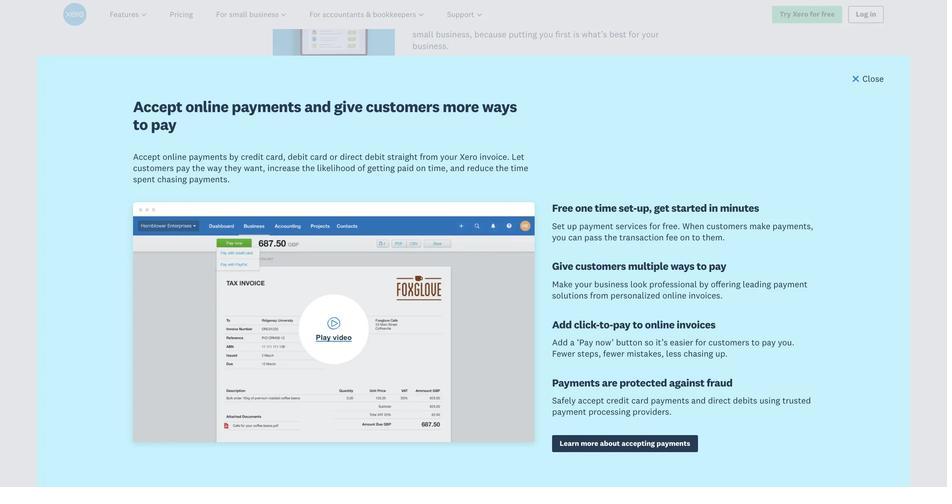 Task type: describe. For each thing, give the bounding box(es) containing it.
free
[[552, 202, 573, 215]]

1 vertical spatial time
[[595, 202, 617, 215]]

1 debit from the left
[[288, 151, 308, 162]]

against
[[669, 377, 705, 390]]

and down pay
[[630, 6, 645, 17]]

customers inside the set up payment services for free.  when customers make payments, you can pass the transaction fee on to them.
[[707, 221, 747, 232]]

1 vertical spatial ways
[[671, 260, 695, 273]]

learn
[[560, 439, 579, 449]]

fewer
[[552, 349, 575, 360]]

xero inside accept online payments by credit card, debit card or direct debit straight from your xero invoice. let customers pay the way they want, increase the likelihood of getting paid on time, and reduce the time spent chasing payments.
[[460, 151, 477, 162]]

safely accept credit card payments and direct debits using trusted payment processing providers.
[[552, 395, 811, 418]]

bank connections
[[291, 216, 415, 235]]

when
[[682, 221, 704, 232]]

accept for accept online payments by credit card, debit card or direct debit straight from your xero invoice. let customers pay the way they want, increase the likelihood of getting paid on time, and reduce the time spent chasing payments.
[[133, 151, 160, 162]]

online inside work smarter, not harder with xero's payroll software. pay employees with gusto payroll software to calculate pay and deductions. xero online accounting works around you and your small business, because putting you first is what's best for your business.
[[480, 17, 504, 29]]

click-
[[574, 318, 600, 332]]

up
[[567, 221, 577, 232]]

in for log
[[870, 10, 876, 19]]

getting
[[367, 163, 395, 174]]

0 horizontal spatial payroll
[[501, 6, 528, 17]]

it's
[[656, 337, 668, 348]]

by inside make your business look professional by offering leading payment solutions from personalized online invoices.
[[699, 279, 709, 290]]

your inside make your business look professional by offering leading payment solutions from personalized online invoices.
[[575, 279, 592, 290]]

small
[[413, 29, 434, 40]]

make your business look professional by offering leading payment solutions from personalized online invoices.
[[552, 279, 808, 302]]

set-
[[619, 202, 637, 215]]

play video
[[316, 334, 352, 342]]

fraud
[[707, 377, 733, 390]]

are
[[602, 377, 617, 390]]

card inside safely accept credit card payments and direct debits using trusted payment processing providers.
[[632, 395, 649, 407]]

you inside the set up payment services for free.  when customers make payments, you can pass the transaction fee on to them.
[[552, 232, 566, 243]]

fewer
[[603, 349, 625, 360]]

employees
[[413, 6, 454, 17]]

give
[[334, 97, 363, 116]]

bank
[[291, 216, 327, 235]]

using
[[760, 395, 780, 407]]

invoices.
[[689, 290, 723, 302]]

business
[[594, 279, 628, 290]]

close button
[[851, 73, 884, 86]]

best
[[609, 29, 627, 40]]

1 vertical spatial more
[[581, 439, 598, 449]]

payments inside 'accept online payments and give customers more ways to pay'
[[232, 97, 301, 116]]

steps,
[[577, 349, 601, 360]]

the down invoice.
[[496, 163, 509, 174]]

the up payments.
[[192, 163, 205, 174]]

for inside add a 'pay now' button so it's easier for customers to pay you. fewer steps, fewer mistakes, less chasing up.
[[695, 337, 706, 348]]

payments,
[[773, 221, 813, 232]]

pricing
[[170, 10, 193, 19]]

invoices
[[677, 318, 716, 332]]

and inside 'accept online payments and give customers more ways to pay'
[[304, 97, 331, 116]]

try
[[780, 10, 791, 19]]

free
[[822, 10, 835, 19]]

online inside 'accept online payments and give customers more ways to pay'
[[185, 97, 229, 116]]

close
[[863, 73, 884, 84]]

files
[[291, 409, 324, 429]]

services
[[616, 221, 647, 232]]

professional
[[649, 279, 697, 290]]

work
[[413, 0, 433, 6]]

payment inside safely accept credit card payments and direct debits using trusted payment processing providers.
[[552, 407, 586, 418]]

accept for accept online payments and give customers more ways to pay
[[133, 97, 182, 116]]

xero inside button
[[349, 448, 381, 467]]

purchase orders button
[[273, 370, 405, 392]]

the right increase
[[302, 163, 315, 174]]

log in link
[[848, 6, 884, 23]]

from inside make your business look professional by offering leading payment solutions from personalized online invoices.
[[590, 290, 608, 302]]

xero homepage image
[[63, 3, 86, 26]]

card,
[[266, 151, 286, 162]]

learn more about accepting payments
[[560, 439, 690, 449]]

what's
[[582, 29, 607, 40]]

credit inside safely accept credit card payments and direct debits using trusted payment processing providers.
[[607, 395, 629, 407]]

payment inside make your business look professional by offering leading payment solutions from personalized online invoices.
[[773, 279, 808, 290]]

payments.
[[189, 174, 230, 185]]

in for features
[[357, 162, 374, 187]]

pass
[[584, 232, 602, 243]]

pay inside 'accept online payments and give customers more ways to pay'
[[151, 115, 176, 134]]

mistakes,
[[627, 349, 664, 360]]

card inside accept online payments by credit card, debit card or direct debit straight from your xero invoice. let customers pay the way they want, increase the likelihood of getting paid on time, and reduce the time spent chasing payments.
[[310, 151, 327, 162]]

on inside accept online payments by credit card, debit card or direct debit straight from your xero invoice. let customers pay the way they want, increase the likelihood of getting paid on time, and reduce the time spent chasing payments.
[[416, 163, 426, 174]]

give
[[552, 260, 573, 273]]

business,
[[436, 29, 472, 40]]

files button
[[273, 409, 324, 431]]

about
[[600, 439, 620, 449]]

deductions.
[[413, 17, 458, 29]]

manage
[[291, 448, 345, 467]]

not
[[469, 0, 482, 6]]

xero inside work smarter, not harder with xero's payroll software. pay employees with gusto payroll software to calculate pay and deductions. xero online accounting works around you and your small business, because putting you first is what's best for your business.
[[461, 17, 478, 29]]

trusted
[[783, 395, 811, 407]]

more inside 'accept online payments and give customers more ways to pay'
[[443, 97, 479, 116]]

reduce
[[467, 163, 494, 174]]

accept online payments by credit card, debit card or direct debit straight from your xero invoice. let customers pay the way they want, increase the likelihood of getting paid on time, and reduce the time spent chasing payments.
[[133, 151, 528, 185]]

customers inside accept online payments by credit card, debit card or direct debit straight from your xero invoice. let customers pay the way they want, increase the likelihood of getting paid on time, and reduce the time spent chasing payments.
[[133, 163, 174, 174]]

features in every plan
[[273, 162, 473, 187]]

or
[[330, 151, 338, 162]]

payments inside button
[[344, 332, 413, 351]]

payment inside the set up payment services for free.  when customers make payments, you can pass the transaction fee on to them.
[[579, 221, 614, 232]]

every
[[378, 162, 428, 187]]

play
[[316, 334, 331, 342]]

and up best
[[623, 17, 637, 29]]

pay inside accept online payments by credit card, debit card or direct debit straight from your xero invoice. let customers pay the way they want, increase the likelihood of getting paid on time, and reduce the time spent chasing payments.
[[176, 163, 190, 174]]

add click-to-pay to online invoices
[[552, 318, 716, 332]]

0 horizontal spatial with
[[457, 6, 473, 17]]

time,
[[428, 163, 448, 174]]

harder
[[484, 0, 510, 6]]

business.
[[413, 40, 449, 51]]

purchase orders
[[291, 371, 405, 390]]

accepting
[[622, 439, 655, 449]]

payments inside accept online payments by credit card, debit card or direct debit straight from your xero invoice. let customers pay the way they want, increase the likelihood of getting paid on time, and reduce the time spent chasing payments.
[[189, 151, 227, 162]]

so
[[645, 337, 654, 348]]

providers.
[[633, 407, 672, 418]]

a
[[570, 337, 575, 348]]

purchase
[[291, 371, 356, 390]]

online inside make your business look professional by offering leading payment solutions from personalized online invoices.
[[663, 290, 687, 302]]

get
[[654, 202, 669, 215]]

from inside accept online payments by credit card, debit card or direct debit straight from your xero invoice. let customers pay the way they want, increase the likelihood of getting paid on time, and reduce the time spent chasing payments.
[[420, 151, 438, 162]]

online inside accept online payments by credit card, debit card or direct debit straight from your xero invoice. let customers pay the way they want, increase the likelihood of getting paid on time, and reduce the time spent chasing payments.
[[163, 151, 187, 162]]

gusto
[[475, 6, 499, 17]]

accept
[[578, 395, 604, 407]]

processing
[[589, 407, 631, 418]]



Task type: vqa. For each thing, say whether or not it's contained in the screenshot.
leftmost with
yes



Task type: locate. For each thing, give the bounding box(es) containing it.
pay inside work smarter, not harder with xero's payroll software. pay employees with gusto payroll software to calculate pay and deductions. xero online accounting works around you and your small business, because putting you first is what's best for your business.
[[614, 6, 628, 17]]

0 vertical spatial card
[[310, 151, 327, 162]]

0 horizontal spatial card
[[310, 151, 327, 162]]

you left first
[[539, 29, 553, 40]]

and down "against"
[[691, 395, 706, 407]]

set
[[552, 221, 565, 232]]

in right log
[[870, 10, 876, 19]]

direct up of
[[340, 151, 363, 162]]

add up fewer
[[552, 337, 568, 348]]

your inside accept online payments by credit card, debit card or direct debit straight from your xero invoice. let customers pay the way they want, increase the likelihood of getting paid on time, and reduce the time spent chasing payments.
[[440, 151, 458, 162]]

features
[[273, 162, 353, 187]]

1 vertical spatial payment
[[773, 279, 808, 290]]

fee
[[666, 232, 678, 243]]

chasing inside add a 'pay now' button so it's easier for customers to pay you. fewer steps, fewer mistakes, less chasing up.
[[684, 349, 713, 360]]

0 vertical spatial chasing
[[157, 174, 187, 185]]

0 vertical spatial in
[[870, 10, 876, 19]]

for left free
[[810, 10, 820, 19]]

you.
[[778, 337, 795, 348]]

on inside the set up payment services for free.  when customers make payments, you can pass the transaction fee on to them.
[[680, 232, 690, 243]]

you up best
[[606, 17, 620, 29]]

solutions
[[552, 290, 588, 302]]

with up accounting at the top right of the page
[[512, 0, 529, 6]]

customers inside add a 'pay now' button so it's easier for customers to pay you. fewer steps, fewer mistakes, less chasing up.
[[709, 337, 749, 348]]

and inside accept online payments by credit card, debit card or direct debit straight from your xero invoice. let customers pay the way they want, increase the likelihood of getting paid on time, and reduce the time spent chasing payments.
[[450, 163, 465, 174]]

1 horizontal spatial more
[[581, 439, 598, 449]]

plan
[[433, 162, 473, 187]]

1 vertical spatial on
[[680, 232, 690, 243]]

0 vertical spatial add
[[552, 318, 572, 332]]

pay inside add a 'pay now' button so it's easier for customers to pay you. fewer steps, fewer mistakes, less chasing up.
[[762, 337, 776, 348]]

time right one
[[595, 202, 617, 215]]

debit up increase
[[288, 151, 308, 162]]

protected
[[620, 377, 667, 390]]

0 vertical spatial ways
[[482, 97, 517, 116]]

0 horizontal spatial debit
[[288, 151, 308, 162]]

payroll
[[557, 0, 584, 6], [501, 6, 528, 17]]

chasing
[[157, 174, 187, 185], [684, 349, 713, 360]]

credit up processing
[[607, 395, 629, 407]]

look
[[631, 279, 647, 290]]

spent
[[133, 174, 155, 185]]

they
[[224, 163, 242, 174]]

bank connections button
[[273, 216, 415, 237]]

0 horizontal spatial direct
[[340, 151, 363, 162]]

to inside add a 'pay now' button so it's easier for customers to pay you. fewer steps, fewer mistakes, less chasing up.
[[752, 337, 760, 348]]

payment down safely
[[552, 407, 586, 418]]

accept payments region
[[0, 21, 947, 488]]

free.
[[663, 221, 680, 232]]

reporting button
[[273, 293, 361, 315]]

time down let
[[511, 163, 528, 174]]

1 add from the top
[[552, 318, 572, 332]]

customers
[[366, 97, 440, 116], [133, 163, 174, 174], [707, 221, 747, 232], [575, 260, 626, 273], [709, 337, 749, 348]]

2 debit from the left
[[365, 151, 385, 162]]

0 horizontal spatial more
[[443, 97, 479, 116]]

add
[[552, 318, 572, 332], [552, 337, 568, 348]]

accept inside button
[[291, 332, 341, 351]]

straight
[[387, 151, 418, 162]]

1 vertical spatial chasing
[[684, 349, 713, 360]]

payments are protected against fraud
[[552, 377, 733, 390]]

payments inside safely accept credit card payments and direct debits using trusted payment processing providers.
[[651, 395, 689, 407]]

make
[[552, 279, 573, 290]]

in inside accept payments region
[[709, 202, 718, 215]]

with
[[512, 0, 529, 6], [457, 6, 473, 17]]

and right time,
[[450, 163, 465, 174]]

with down not
[[457, 6, 473, 17]]

chasing right spent
[[157, 174, 187, 185]]

0 vertical spatial accept
[[133, 97, 182, 116]]

0 horizontal spatial by
[[229, 151, 239, 162]]

2 vertical spatial in
[[709, 202, 718, 215]]

card up providers.
[[632, 395, 649, 407]]

on right fee
[[680, 232, 690, 243]]

payments
[[232, 97, 301, 116], [189, 151, 227, 162], [344, 332, 413, 351], [651, 395, 689, 407], [657, 439, 690, 449]]

1 horizontal spatial payroll
[[557, 0, 584, 6]]

for left free.
[[650, 221, 660, 232]]

debit up "getting"
[[365, 151, 385, 162]]

to inside 'accept online payments and give customers more ways to pay'
[[133, 115, 148, 134]]

1 vertical spatial card
[[632, 395, 649, 407]]

customers inside 'accept online payments and give customers more ways to pay'
[[366, 97, 440, 116]]

and inside safely accept credit card payments and direct debits using trusted payment processing providers.
[[691, 395, 706, 407]]

more
[[443, 97, 479, 116], [581, 439, 598, 449]]

in right likelihood
[[357, 162, 374, 187]]

in right started
[[709, 202, 718, 215]]

because
[[474, 29, 507, 40]]

add for add click-to-pay to online invoices
[[552, 318, 572, 332]]

likelihood
[[317, 163, 355, 174]]

video
[[333, 334, 352, 342]]

0 horizontal spatial chasing
[[157, 174, 187, 185]]

can
[[568, 232, 582, 243]]

1 horizontal spatial in
[[709, 202, 718, 215]]

1 vertical spatial add
[[552, 337, 568, 348]]

1 horizontal spatial with
[[512, 0, 529, 6]]

accept online payments and give customers more ways to pay
[[133, 97, 517, 134]]

by up they
[[229, 151, 239, 162]]

accept inside accept online payments by credit card, debit card or direct debit straight from your xero invoice. let customers pay the way they want, increase the likelihood of getting paid on time, and reduce the time spent chasing payments.
[[133, 151, 160, 162]]

accept inside 'accept online payments and give customers more ways to pay'
[[133, 97, 182, 116]]

to inside work smarter, not harder with xero's payroll software. pay employees with gusto payroll software to calculate pay and deductions. xero online accounting works around you and your small business, because putting you first is what's best for your business.
[[566, 6, 574, 17]]

payment up pass
[[579, 221, 614, 232]]

credit up want, on the left top
[[241, 151, 264, 162]]

1 vertical spatial accept
[[133, 151, 160, 162]]

inventory button
[[273, 254, 359, 276]]

for inside work smarter, not harder with xero's payroll software. pay employees with gusto payroll software to calculate pay and deductions. xero online accounting works around you and your small business, because putting you first is what's best for your business.
[[629, 29, 640, 40]]

make
[[750, 221, 771, 232]]

one
[[575, 202, 593, 215]]

for inside the set up payment services for free.  when customers make payments, you can pass the transaction fee on to them.
[[650, 221, 660, 232]]

first
[[555, 29, 571, 40]]

safely
[[552, 395, 576, 407]]

the inside the set up payment services for free.  when customers make payments, you can pass the transaction fee on to them.
[[604, 232, 617, 243]]

add up a
[[552, 318, 572, 332]]

to-
[[600, 318, 613, 332]]

0 horizontal spatial from
[[420, 151, 438, 162]]

0 horizontal spatial ways
[[482, 97, 517, 116]]

chasing down easier
[[684, 349, 713, 360]]

2 vertical spatial payment
[[552, 407, 586, 418]]

multiple
[[628, 260, 669, 273]]

is
[[573, 29, 580, 40]]

calculate
[[576, 6, 612, 17]]

add inside add a 'pay now' button so it's easier for customers to pay you. fewer steps, fewer mistakes, less chasing up.
[[552, 337, 568, 348]]

0 horizontal spatial credit
[[241, 151, 264, 162]]

to
[[566, 6, 574, 17], [133, 115, 148, 134], [692, 232, 700, 243], [697, 260, 707, 273], [633, 318, 643, 332], [752, 337, 760, 348]]

2 vertical spatial accept
[[291, 332, 341, 351]]

time
[[511, 163, 528, 174], [595, 202, 617, 215]]

1 horizontal spatial direct
[[708, 395, 731, 407]]

debit
[[288, 151, 308, 162], [365, 151, 385, 162]]

credit inside accept online payments by credit card, debit card or direct debit straight from your xero invoice. let customers pay the way they want, increase the likelihood of getting paid on time, and reduce the time spent chasing payments.
[[241, 151, 264, 162]]

accept for accept payments
[[291, 332, 341, 351]]

by inside accept online payments by credit card, debit card or direct debit straight from your xero invoice. let customers pay the way they want, increase the likelihood of getting paid on time, and reduce the time spent chasing payments.
[[229, 151, 239, 162]]

ways inside 'accept online payments and give customers more ways to pay'
[[482, 97, 517, 116]]

manage xero contacts
[[291, 448, 445, 467]]

debits
[[733, 395, 758, 407]]

1 vertical spatial by
[[699, 279, 709, 290]]

1 horizontal spatial by
[[699, 279, 709, 290]]

the right pass
[[604, 232, 617, 243]]

set up payment services for free.  when customers make payments, you can pass the transaction fee on to them.
[[552, 221, 813, 243]]

0 horizontal spatial on
[[416, 163, 426, 174]]

to inside the set up payment services for free.  when customers make payments, you can pass the transaction fee on to them.
[[692, 232, 700, 243]]

time inside accept online payments by credit card, debit card or direct debit straight from your xero invoice. let customers pay the way they want, increase the likelihood of getting paid on time, and reduce the time spent chasing payments.
[[511, 163, 528, 174]]

0 vertical spatial from
[[420, 151, 438, 162]]

0 horizontal spatial in
[[357, 162, 374, 187]]

for right best
[[629, 29, 640, 40]]

started
[[672, 202, 707, 215]]

add for add a 'pay now' button so it's easier for customers to pay you. fewer steps, fewer mistakes, less chasing up.
[[552, 337, 568, 348]]

manage xero contacts button
[[273, 448, 445, 469]]

1 horizontal spatial from
[[590, 290, 608, 302]]

you down the set
[[552, 232, 566, 243]]

the
[[192, 163, 205, 174], [302, 163, 315, 174], [496, 163, 509, 174], [604, 232, 617, 243]]

0 vertical spatial payment
[[579, 221, 614, 232]]

direct inside accept online payments by credit card, debit card or direct debit straight from your xero invoice. let customers pay the way they want, increase the likelihood of getting paid on time, and reduce the time spent chasing payments.
[[340, 151, 363, 162]]

card left the or
[[310, 151, 327, 162]]

payment
[[579, 221, 614, 232], [773, 279, 808, 290], [552, 407, 586, 418]]

accept payments
[[291, 332, 413, 351]]

personalized
[[611, 290, 660, 302]]

putting
[[509, 29, 537, 40]]

works
[[552, 17, 575, 29]]

payment right leading
[[773, 279, 808, 290]]

1 vertical spatial credit
[[607, 395, 629, 407]]

0 vertical spatial credit
[[241, 151, 264, 162]]

direct inside safely accept credit card payments and direct debits using trusted payment processing providers.
[[708, 395, 731, 407]]

for down invoices
[[695, 337, 706, 348]]

and
[[630, 6, 645, 17], [623, 17, 637, 29], [304, 97, 331, 116], [450, 163, 465, 174], [691, 395, 706, 407]]

1 horizontal spatial debit
[[365, 151, 385, 162]]

by up the invoices. at bottom right
[[699, 279, 709, 290]]

now'
[[595, 337, 614, 348]]

1 horizontal spatial chasing
[[684, 349, 713, 360]]

1 horizontal spatial ways
[[671, 260, 695, 273]]

1 vertical spatial from
[[590, 290, 608, 302]]

on right paid on the left of page
[[416, 163, 426, 174]]

0 vertical spatial more
[[443, 97, 479, 116]]

0 vertical spatial on
[[416, 163, 426, 174]]

payroll up accounting at the top right of the page
[[501, 6, 528, 17]]

payroll up works
[[557, 0, 584, 6]]

and left give
[[304, 97, 331, 116]]

software
[[530, 6, 563, 17]]

add a 'pay now' button so it's easier for customers to pay you. fewer steps, fewer mistakes, less chasing up.
[[552, 337, 795, 360]]

around
[[577, 17, 604, 29]]

0 vertical spatial by
[[229, 151, 239, 162]]

chasing inside accept online payments by credit card, debit card or direct debit straight from your xero invoice. let customers pay the way they want, increase the likelihood of getting paid on time, and reduce the time spent chasing payments.
[[157, 174, 187, 185]]

1 horizontal spatial credit
[[607, 395, 629, 407]]

your
[[639, 17, 657, 29], [642, 29, 659, 40], [440, 151, 458, 162], [575, 279, 592, 290]]

direct down "fraud" in the right of the page
[[708, 395, 731, 407]]

from
[[420, 151, 438, 162], [590, 290, 608, 302]]

pricing link
[[158, 0, 205, 29]]

orders
[[359, 371, 405, 390]]

free one time set-up, get started in minutes
[[552, 202, 759, 215]]

1 horizontal spatial time
[[595, 202, 617, 215]]

0 vertical spatial time
[[511, 163, 528, 174]]

easier
[[670, 337, 693, 348]]

you
[[606, 17, 620, 29], [539, 29, 553, 40], [552, 232, 566, 243]]

1 horizontal spatial card
[[632, 395, 649, 407]]

2 add from the top
[[552, 337, 568, 348]]

from down business
[[590, 290, 608, 302]]

from up time,
[[420, 151, 438, 162]]

on
[[416, 163, 426, 174], [680, 232, 690, 243]]

1 horizontal spatial on
[[680, 232, 690, 243]]

0 vertical spatial direct
[[340, 151, 363, 162]]

transaction
[[619, 232, 664, 243]]

minutes
[[720, 202, 759, 215]]

1 vertical spatial in
[[357, 162, 374, 187]]

2 horizontal spatial in
[[870, 10, 876, 19]]

want,
[[244, 163, 265, 174]]

let
[[512, 151, 525, 162]]

less
[[666, 349, 682, 360]]

software.
[[586, 0, 622, 6]]

0 horizontal spatial time
[[511, 163, 528, 174]]

leading
[[743, 279, 771, 290]]

accept
[[133, 97, 182, 116], [133, 151, 160, 162], [291, 332, 341, 351]]

give customers multiple ways to pay
[[552, 260, 726, 273]]

1 vertical spatial direct
[[708, 395, 731, 407]]



